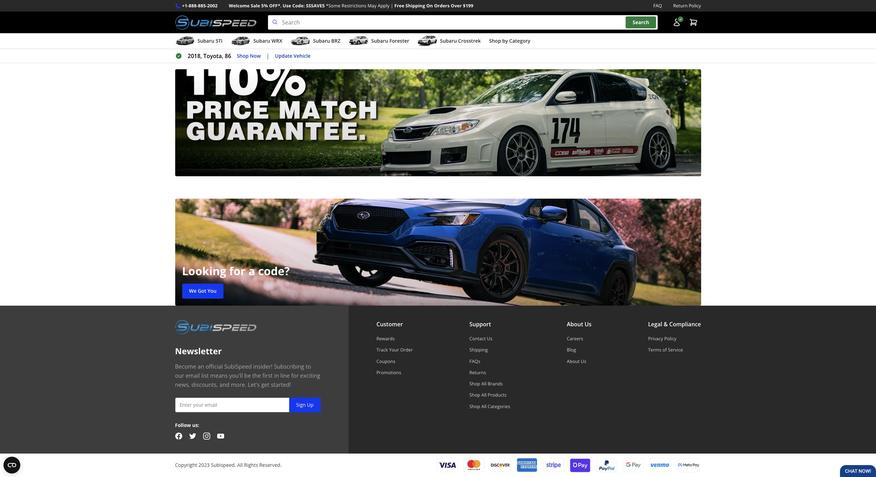 Task type: locate. For each thing, give the bounding box(es) containing it.
2 vertical spatial us
[[581, 358, 587, 365]]

shop all brands link
[[470, 381, 511, 387]]

subaru brz button
[[291, 35, 341, 49]]

0 horizontal spatial for
[[229, 264, 246, 279]]

|
[[391, 2, 394, 9], [267, 52, 270, 60]]

search input field
[[268, 15, 658, 30]]

1 horizontal spatial shipping
[[470, 347, 488, 353]]

visa image
[[437, 458, 458, 473]]

shop now up crosstrek on the top right of the page
[[456, 29, 480, 35]]

free
[[395, 2, 405, 9]]

become an official subispeed insider! subscribing to our email list means you'll be the first in line for exciting news, discounts, and more. let's get started!
[[175, 363, 321, 389]]

on for hawk
[[504, 5, 518, 20]]

1 horizontal spatial on
[[504, 5, 518, 20]]

update
[[275, 52, 293, 59]]

now down subaru wrx dropdown button
[[250, 52, 261, 59]]

newsletter
[[175, 346, 222, 357]]

coupons
[[377, 358, 396, 365]]

instagram logo image
[[203, 433, 210, 440]]

subispeed logo image up newsletter
[[175, 320, 257, 335]]

86
[[225, 52, 231, 60]]

0 vertical spatial for
[[229, 264, 246, 279]]

subaru crosstrek button
[[418, 35, 481, 49]]

10% for hawk
[[478, 5, 501, 20]]

1 horizontal spatial |
[[391, 2, 394, 9]]

shop by category button
[[490, 35, 531, 49]]

shop inside dropdown button
[[490, 37, 501, 44]]

now up crosstrek on the top right of the page
[[469, 29, 480, 35]]

1 horizontal spatial 10%
[[478, 5, 501, 20]]

1 save from the left
[[182, 5, 208, 20]]

you
[[208, 288, 217, 295]]

about up careers
[[567, 321, 584, 328]]

1 horizontal spatial now
[[250, 52, 261, 59]]

discover image
[[490, 458, 511, 473]]

all for products
[[482, 392, 487, 398]]

0 horizontal spatial now
[[202, 29, 213, 35]]

3 subaru from the left
[[313, 37, 330, 44]]

wrx
[[272, 37, 283, 44]]

rewards link
[[377, 336, 413, 342]]

all
[[482, 381, 487, 387], [482, 392, 487, 398], [482, 403, 487, 410], [237, 462, 243, 469]]

all down the shop all brands
[[482, 392, 487, 398]]

shipping down contact at the right of the page
[[470, 347, 488, 353]]

be
[[245, 372, 251, 380]]

on left the hawk
[[504, 5, 518, 20]]

0 vertical spatial policy
[[689, 2, 702, 9]]

subaru left brz
[[313, 37, 330, 44]]

shop now link up 2018,
[[182, 25, 220, 40]]

shop now
[[189, 29, 213, 35], [456, 29, 480, 35], [237, 52, 261, 59]]

copyright 2023 subispeed. all rights reserved.
[[175, 462, 282, 469]]

we got you link
[[182, 284, 224, 299]]

about
[[567, 321, 584, 328], [567, 358, 580, 365]]

1 vertical spatial us
[[487, 336, 493, 342]]

policy
[[689, 2, 702, 9], [665, 336, 677, 342]]

us
[[585, 321, 592, 328], [487, 336, 493, 342], [581, 358, 587, 365]]

track your order link
[[377, 347, 413, 353]]

2 subaru from the left
[[254, 37, 270, 44]]

sign
[[296, 402, 306, 409]]

0 horizontal spatial policy
[[665, 336, 677, 342]]

shop
[[189, 29, 201, 35], [456, 29, 468, 35], [490, 37, 501, 44], [237, 52, 249, 59], [470, 381, 481, 387], [470, 392, 481, 398], [470, 403, 481, 410]]

shop all brands
[[470, 381, 503, 387]]

save
[[182, 5, 208, 20], [449, 5, 475, 20]]

googlepay image
[[623, 458, 644, 473]]

subaru left forester
[[372, 37, 388, 44]]

+1-
[[182, 2, 189, 9]]

and
[[220, 381, 230, 389]]

0 horizontal spatial shop now link
[[182, 25, 220, 40]]

subaru for subaru sti
[[198, 37, 215, 44]]

2 horizontal spatial shop now link
[[449, 25, 487, 40]]

save for save 10% on hawk performance
[[449, 5, 475, 20]]

shop down the shop all brands
[[470, 392, 481, 398]]

on
[[237, 5, 251, 20], [504, 5, 518, 20]]

subispeed logo image
[[175, 15, 257, 30], [175, 320, 257, 335]]

subaru left sti at the left top of the page
[[198, 37, 215, 44]]

now
[[202, 29, 213, 35], [469, 29, 480, 35], [250, 52, 261, 59]]

1 horizontal spatial policy
[[689, 2, 702, 9]]

careers link
[[567, 336, 592, 342]]

+1-888-885-2002
[[182, 2, 218, 9]]

to
[[306, 363, 311, 371]]

shop now up subaru sti
[[189, 29, 213, 35]]

shop down shop all products
[[470, 403, 481, 410]]

email
[[186, 372, 200, 380]]

1 10% from the left
[[211, 5, 234, 20]]

news,
[[175, 381, 190, 389]]

2 about from the top
[[567, 358, 580, 365]]

1 vertical spatial subispeed logo image
[[175, 320, 257, 335]]

terms
[[649, 347, 662, 353]]

subaru sti
[[198, 37, 223, 44]]

orders
[[434, 2, 450, 9]]

10% right 885-
[[211, 5, 234, 20]]

shop now link down $199
[[449, 25, 487, 40]]

2 subispeed logo image from the top
[[175, 320, 257, 335]]

let's
[[248, 381, 260, 389]]

follow
[[175, 422, 191, 429]]

legal & compliance
[[649, 321, 702, 328]]

2 10% from the left
[[478, 5, 501, 20]]

rewards
[[377, 336, 395, 342]]

you'll
[[229, 372, 243, 380]]

products
[[488, 392, 507, 398]]

shipping left "on"
[[406, 2, 425, 9]]

on left csf
[[237, 5, 251, 20]]

2 on from the left
[[504, 5, 518, 20]]

started!
[[271, 381, 291, 389]]

facebook logo image
[[175, 433, 182, 440]]

| down subaru wrx
[[267, 52, 270, 60]]

a subaru wrx thumbnail image image
[[231, 36, 251, 46]]

subaru sti button
[[175, 35, 223, 49]]

all for categories
[[482, 403, 487, 410]]

all down shop all products
[[482, 403, 487, 410]]

toyota,
[[204, 52, 224, 60]]

10% right $199
[[478, 5, 501, 20]]

shop left by
[[490, 37, 501, 44]]

sign up
[[296, 402, 314, 409]]

1 on from the left
[[237, 5, 251, 20]]

returns
[[470, 370, 486, 376]]

0 horizontal spatial save
[[182, 5, 208, 20]]

0 vertical spatial subispeed logo image
[[175, 15, 257, 30]]

0 horizontal spatial 10%
[[211, 5, 234, 20]]

1 vertical spatial about us
[[567, 358, 587, 365]]

policy right the return
[[689, 2, 702, 9]]

in
[[274, 372, 279, 380]]

subaru for subaru crosstrek
[[440, 37, 457, 44]]

return
[[674, 2, 688, 9]]

list
[[201, 372, 209, 380]]

discounts,
[[192, 381, 218, 389]]

*some restrictions may apply | free shipping on orders over $199
[[326, 2, 474, 9]]

policy up terms of service link
[[665, 336, 677, 342]]

0 horizontal spatial on
[[237, 5, 251, 20]]

0 vertical spatial shipping
[[406, 2, 425, 9]]

all left brands
[[482, 381, 487, 387]]

shop now for save 10% on csf
[[189, 29, 213, 35]]

0 vertical spatial about
[[567, 321, 584, 328]]

looking
[[182, 264, 226, 279]]

for left a
[[229, 264, 246, 279]]

youtube logo image
[[217, 433, 224, 440]]

for right line
[[291, 372, 299, 380]]

1 horizontal spatial shop now
[[237, 52, 261, 59]]

1 vertical spatial |
[[267, 52, 270, 60]]

crosstrek
[[459, 37, 481, 44]]

1 horizontal spatial for
[[291, 372, 299, 380]]

subispeed logo image down "2002" at top left
[[175, 15, 257, 30]]

stripe image
[[543, 458, 564, 473]]

shop now link for save 10% on csf
[[182, 25, 220, 40]]

+1-888-885-2002 link
[[182, 2, 218, 9]]

1 horizontal spatial save
[[449, 5, 475, 20]]

subispeed
[[224, 363, 252, 371]]

subaru wrx
[[254, 37, 283, 44]]

0 horizontal spatial |
[[267, 52, 270, 60]]

2 save from the left
[[449, 5, 475, 20]]

subaru left crosstrek on the top right of the page
[[440, 37, 457, 44]]

subaru left wrx
[[254, 37, 270, 44]]

shop now for save 10% on hawk performance
[[456, 29, 480, 35]]

now up subaru sti
[[202, 29, 213, 35]]

about us up careers link
[[567, 321, 592, 328]]

| left free
[[391, 2, 394, 9]]

5 subaru from the left
[[440, 37, 457, 44]]

us down blog link
[[581, 358, 587, 365]]

shop now down subaru wrx dropdown button
[[237, 52, 261, 59]]

subaru
[[198, 37, 215, 44], [254, 37, 270, 44], [313, 37, 330, 44], [372, 37, 388, 44], [440, 37, 457, 44]]

exciting
[[300, 372, 321, 380]]

shop now link down subaru wrx dropdown button
[[237, 52, 261, 60]]

the
[[253, 372, 261, 380]]

2 horizontal spatial shop now
[[456, 29, 480, 35]]

1 vertical spatial about
[[567, 358, 580, 365]]

about us down blog link
[[567, 358, 587, 365]]

0 vertical spatial |
[[391, 2, 394, 9]]

about down blog
[[567, 358, 580, 365]]

faq link
[[654, 2, 663, 9]]

update vehicle button
[[275, 52, 311, 60]]

terms of service link
[[649, 347, 702, 353]]

2 horizontal spatial now
[[469, 29, 480, 35]]

subscribing
[[274, 363, 304, 371]]

4 subaru from the left
[[372, 37, 388, 44]]

1 vertical spatial policy
[[665, 336, 677, 342]]

1 subaru from the left
[[198, 37, 215, 44]]

us up careers link
[[585, 321, 592, 328]]

for inside become an official subispeed insider! subscribing to our email list means you'll be the first in line for exciting news, discounts, and more. let's get started!
[[291, 372, 299, 380]]

search button
[[626, 17, 657, 28]]

0 vertical spatial about us
[[567, 321, 592, 328]]

amex image
[[517, 458, 538, 473]]

us up shipping link
[[487, 336, 493, 342]]

shipping
[[406, 2, 425, 9], [470, 347, 488, 353]]

1 vertical spatial for
[[291, 372, 299, 380]]

contact
[[470, 336, 486, 342]]

privacy policy link
[[649, 336, 702, 342]]

0 horizontal spatial shop now
[[189, 29, 213, 35]]

0 horizontal spatial shipping
[[406, 2, 425, 9]]



Task type: describe. For each thing, give the bounding box(es) containing it.
1 subispeed logo image from the top
[[175, 15, 257, 30]]

rights
[[244, 462, 258, 469]]

track your order
[[377, 347, 413, 353]]

contact us link
[[470, 336, 511, 342]]

customer
[[377, 321, 403, 328]]

legal
[[649, 321, 663, 328]]

888-
[[189, 2, 198, 9]]

update vehicle
[[275, 52, 311, 59]]

us for contact us link
[[487, 336, 493, 342]]

faqs
[[470, 358, 481, 365]]

an
[[198, 363, 204, 371]]

sssave5
[[306, 2, 325, 9]]

blog
[[567, 347, 577, 353]]

us for about us link
[[581, 358, 587, 365]]

venmo image
[[650, 458, 671, 473]]

2002
[[207, 2, 218, 9]]

shop all categories
[[470, 403, 511, 410]]

policy for return policy
[[689, 2, 702, 9]]

subaru for subaru brz
[[313, 37, 330, 44]]

shop by category
[[490, 37, 531, 44]]

promotions
[[377, 370, 402, 376]]

faqs link
[[470, 358, 511, 365]]

our
[[175, 372, 184, 380]]

a
[[249, 264, 255, 279]]

a subaru crosstrek thumbnail image image
[[418, 36, 438, 46]]

button image
[[673, 18, 681, 27]]

terms of service
[[649, 347, 684, 353]]

category
[[510, 37, 531, 44]]

copyright
[[175, 462, 197, 469]]

up
[[307, 402, 314, 409]]

on
[[427, 2, 433, 9]]

2023
[[199, 462, 210, 469]]

Enter your email text field
[[175, 398, 321, 413]]

coupons link
[[377, 358, 413, 365]]

we
[[189, 288, 197, 295]]

sti
[[216, 37, 223, 44]]

shop all categories link
[[470, 403, 511, 410]]

policy for privacy policy
[[665, 336, 677, 342]]

metapay image
[[679, 464, 700, 468]]

categories
[[488, 403, 511, 410]]

follow us:
[[175, 422, 199, 429]]

2018,
[[188, 52, 202, 60]]

2 about us from the top
[[567, 358, 587, 365]]

return policy
[[674, 2, 702, 9]]

apply
[[378, 2, 390, 9]]

shop now link for save 10% on hawk performance
[[449, 25, 487, 40]]

official
[[206, 363, 223, 371]]

save 10% on hawk performance
[[449, 5, 628, 20]]

faq
[[654, 2, 663, 9]]

now for save 10% on hawk performance
[[469, 29, 480, 35]]

subaru crosstrek
[[440, 37, 481, 44]]

blog link
[[567, 347, 592, 353]]

shop right 86 on the top left of page
[[237, 52, 249, 59]]

sale
[[251, 2, 260, 9]]

subaru for subaru forester
[[372, 37, 388, 44]]

twitter logo image
[[189, 433, 196, 440]]

on for csf
[[237, 5, 251, 20]]

looking for a code?
[[182, 264, 290, 279]]

*some
[[326, 2, 341, 9]]

open widget image
[[4, 457, 20, 474]]

return policy link
[[674, 2, 702, 9]]

a subaru brz thumbnail image image
[[291, 36, 311, 46]]

mastercard image
[[464, 458, 485, 473]]

all left rights
[[237, 462, 243, 469]]

shoppay image
[[570, 458, 591, 473]]

support
[[470, 321, 491, 328]]

subaru forester
[[372, 37, 410, 44]]

1 about us from the top
[[567, 321, 592, 328]]

a subaru forester thumbnail image image
[[349, 36, 369, 46]]

now for save 10% on csf
[[202, 29, 213, 35]]

contact us
[[470, 336, 493, 342]]

of
[[663, 347, 667, 353]]

a subaru sti thumbnail image image
[[175, 36, 195, 46]]

save for save 10% on csf
[[182, 5, 208, 20]]

track
[[377, 347, 388, 353]]

welcome sale 5% off*. use code: sssave5
[[229, 2, 325, 9]]

shop all products link
[[470, 392, 511, 398]]

vehicle
[[294, 52, 311, 59]]

code?
[[258, 264, 290, 279]]

search
[[633, 19, 650, 26]]

may
[[368, 2, 377, 9]]

brz
[[332, 37, 341, 44]]

insider!
[[253, 363, 273, 371]]

brands
[[488, 381, 503, 387]]

all for brands
[[482, 381, 487, 387]]

shop down returns
[[470, 381, 481, 387]]

use
[[283, 2, 291, 9]]

1 about from the top
[[567, 321, 584, 328]]

1 vertical spatial shipping
[[470, 347, 488, 353]]

subaru wrx button
[[231, 35, 283, 49]]

10% for csf
[[211, 5, 234, 20]]

0 vertical spatial us
[[585, 321, 592, 328]]

csf
[[254, 5, 273, 20]]

forester
[[390, 37, 410, 44]]

$199
[[463, 2, 474, 9]]

over
[[451, 2, 462, 9]]

line
[[281, 372, 290, 380]]

1 horizontal spatial shop now link
[[237, 52, 261, 60]]

2018, toyota, 86
[[188, 52, 231, 60]]

privacy
[[649, 336, 664, 342]]

subaru for subaru wrx
[[254, 37, 270, 44]]

get
[[261, 381, 270, 389]]

shop up subaru crosstrek at right
[[456, 29, 468, 35]]

order
[[401, 347, 413, 353]]

first
[[263, 372, 273, 380]]

compliance
[[670, 321, 702, 328]]

shop up a subaru sti thumbnail image
[[189, 29, 201, 35]]

become
[[175, 363, 196, 371]]

careers
[[567, 336, 584, 342]]

paypal image
[[597, 458, 618, 473]]

off*.
[[269, 2, 282, 9]]

subaru forester button
[[349, 35, 410, 49]]

restrictions
[[342, 2, 367, 9]]



Task type: vqa. For each thing, say whether or not it's contained in the screenshot.
Select Model image
no



